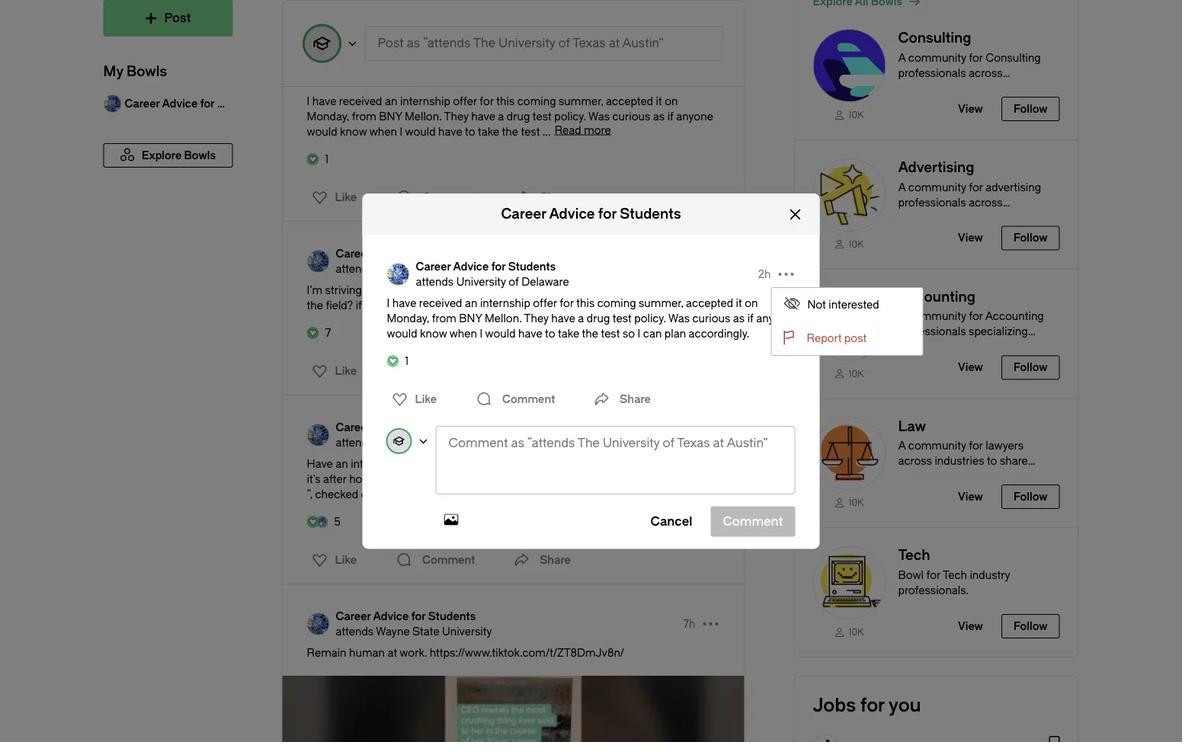 Task type: describe. For each thing, give the bounding box(es) containing it.
career advice for students for first toogle identity icon from the bottom of the page
[[336, 610, 476, 623]]

1 vertical spatial you
[[889, 695, 921, 716]]

0 horizontal spatial toogle identity image
[[307, 61, 330, 84]]

received for i have received an internship offer for this coming summer, accepted it on monday, from bny mellon. they have a drug test policy. was curious as if anyone would know when i would have to take the test so i can plan accordingly.
[[419, 297, 462, 309]]

companies
[[472, 458, 529, 470]]

like button for career advice for students
[[303, 359, 361, 383]]

10k for 10k link related to first 10k button from the bottom
[[849, 627, 864, 638]]

can
[[643, 327, 662, 340]]

career advice for students attends university of delaware
[[416, 260, 569, 288]]

it inside the i have received an internship offer for this coming summer, accepted it on monday, from bny mellon. they have a drug test policy. was curious as if anyone would know when i would have to take the test so i can plan accordingly.
[[736, 297, 742, 309]]

vp
[[531, 458, 545, 470]]

2h link
[[758, 267, 771, 282]]

for inside career advice for students attends university of delaware
[[491, 260, 506, 273]]

accepted for ...
[[606, 95, 653, 107]]

payable
[[629, 458, 668, 470]]

arrive
[[462, 473, 490, 486]]

summer, for so
[[639, 297, 683, 309]]

7
[[325, 327, 331, 339]]

10k for 10k link related to fifth 10k button from the bottom
[[849, 110, 864, 120]]

accepted for so
[[686, 297, 733, 309]]

me
[[429, 473, 446, 486]]

of
[[509, 275, 519, 288]]

7h for career advice for students link related to first toogle identity icon from the bottom of the page's 7h link
[[683, 618, 696, 630]]

know for i have received an internship offer for this coming summer, accepted it on monday, from bny mellon. they have a drug test policy. was curious as if anyone would know when i would have to take the test ...
[[340, 125, 367, 138]]

5
[[334, 516, 341, 528]]

the inside the i have received an internship offer for this coming summer, accepted it on monday, from bny mellon. they have a drug test policy. was curious as if anyone would know when i would have to take the test so i can plan accordingly.
[[582, 327, 598, 340]]

this for ...
[[496, 95, 515, 107]]

out
[[361, 488, 378, 501]]

as for i have received an internship offer for this coming summer, accepted it on monday, from bny mellon. they have a drug test policy. was curious as if anyone would know when i would have to take the test so i can plan accordingly.
[[733, 312, 745, 325]]

5 10k button from the top
[[795, 528, 1078, 657]]

menu containing not interested
[[771, 287, 923, 356]]

10k link for fifth 10k button from the bottom
[[813, 108, 886, 121]]

Comment as "attends The University of Texas at Austin" text field
[[436, 426, 795, 495]]

remain human at work.  https://www.tiktok.com/t/zt8dmjv8n/
[[307, 647, 624, 659]]

it's
[[307, 473, 321, 486]]

was for so
[[669, 312, 690, 325]]

told
[[407, 473, 427, 486]]

the inside i have received an internship offer for this coming summer, accepted it on monday, from bny mellon. they have a drug test policy. was curious as if anyone would know when i would have to take the test ...
[[502, 125, 518, 138]]

have an interview today with the companies vp for an accounts payable position, it's after hours, they told me to arrive on time not early because it is " confidential ", checked out the vp's linkedin ...
[[307, 458, 714, 501]]

share button
[[589, 384, 651, 414]]

vp's
[[399, 488, 421, 501]]

is
[[635, 473, 643, 486]]

like button for 2h
[[383, 387, 441, 411]]

",
[[307, 488, 313, 501]]

field?
[[326, 299, 353, 312]]

they for so
[[524, 312, 549, 325]]

take for so
[[558, 327, 579, 340]]

i'm
[[307, 284, 322, 297]]

know for i have received an internship offer for this coming summer, accepted it on monday, from bny mellon. they have a drug test policy. was curious as if anyone would know when i would have to take the test so i can plan accordingly.
[[420, 327, 447, 340]]

post
[[844, 332, 867, 344]]

policy. for so
[[634, 312, 666, 325]]

what
[[539, 299, 564, 312]]

have
[[307, 458, 333, 470]]

3 toogle identity image from the top
[[307, 613, 330, 636]]

1 vertical spatial comment
[[502, 393, 555, 405]]

if for i have received an internship offer for this coming summer, accepted it on monday, from bny mellon. they have a drug test policy. was curious as if anyone would know when i would have to take the test so i can plan accordingly.
[[747, 312, 754, 325]]

up
[[450, 299, 463, 312]]

"
[[646, 473, 650, 486]]

to inside i have received an internship offer for this coming summer, accepted it on monday, from bny mellon. they have a drug test policy. was curious as if anyone would know when i would have to take the test ...
[[465, 125, 475, 138]]

anyone inside i'm striving to become a real estate lawyer. does anyone have any experience in the field? if you could sum it up with one word what would it be?
[[553, 284, 590, 297]]

i'm striving to become a real estate lawyer. does anyone have any experience in the field? if you could sum it up with one word what would it be?
[[307, 284, 708, 312]]

comment button for companies
[[392, 545, 479, 576]]

to inside i'm striving to become a real estate lawyer. does anyone have any experience in the field? if you could sum it up with one word what would it be?
[[365, 284, 375, 297]]

linkedin
[[424, 488, 467, 501]]

anyone for so
[[756, 312, 793, 325]]

comment button for for
[[392, 182, 479, 213]]

report post menu item
[[772, 321, 923, 355]]

report
[[807, 332, 842, 344]]

not interested menu item
[[772, 288, 923, 321]]

real
[[431, 284, 450, 297]]

save image
[[1043, 732, 1068, 742]]

7h for 7h link associated with career advice for students link corresponding to 2nd toogle identity icon from the bottom
[[683, 429, 696, 441]]

mellon. for i have received an internship offer for this coming summer, accepted it on monday, from bny mellon. they have a drug test policy. was curious as if anyone would know when i would have to take the test so i can plan accordingly.
[[485, 312, 522, 325]]

for inside have an interview today with the companies vp for an accounts payable position, it's after hours, they told me to arrive on time not early because it is " confidential ", checked out the vp's linkedin ...
[[548, 458, 562, 470]]

offer for ...
[[453, 95, 477, 107]]

time
[[508, 473, 531, 486]]

i have received an internship offer for this coming summer, accepted it on monday, from bny mellon. they have a drug test policy. was curious as if anyone would know when i would have to take the test ...
[[307, 95, 713, 138]]

not
[[534, 473, 551, 486]]

share
[[620, 393, 651, 405]]

career inside career advice for students attends university of delaware
[[416, 260, 451, 273]]

be?
[[608, 299, 626, 312]]

2h
[[758, 268, 771, 280]]

delaware
[[522, 275, 569, 288]]

estate
[[453, 284, 484, 297]]

you inside i'm striving to become a real estate lawyer. does anyone have any experience in the field? if you could sum it up with one word what would it be?
[[364, 299, 383, 312]]

because
[[580, 473, 623, 486]]

career advice for students for 2nd toogle identity icon from the bottom
[[336, 421, 476, 434]]

any
[[620, 284, 637, 297]]

early
[[553, 473, 578, 486]]

monday, for i have received an internship offer for this coming summer, accepted it on monday, from bny mellon. they have a drug test policy. was curious as if anyone would know when i would have to take the test ...
[[307, 110, 349, 123]]

lawyer.
[[487, 284, 521, 297]]

in
[[699, 284, 708, 297]]

human
[[349, 647, 385, 659]]

10k link for first 10k button from the bottom
[[813, 626, 886, 639]]

if for i have received an internship offer for this coming summer, accepted it on monday, from bny mellon. they have a drug test policy. was curious as if anyone would know when i would have to take the test ...
[[667, 110, 674, 123]]

anyone for ...
[[676, 110, 713, 123]]

career advice for students link for image for post author
[[416, 259, 569, 274]]

checked
[[315, 488, 358, 501]]

comment for companies
[[422, 554, 475, 566]]

offer for so
[[533, 297, 557, 309]]

a inside i'm striving to become a real estate lawyer. does anyone have any experience in the field? if you could sum it up with one word what would it be?
[[422, 284, 429, 297]]

policy. for ...
[[554, 110, 586, 123]]

0 vertical spatial 1
[[325, 153, 329, 165]]

they
[[383, 473, 405, 486]]

10k for 10k link for 4th 10k button from the bottom
[[849, 239, 864, 250]]

word
[[511, 299, 537, 312]]

for inside the i have received an internship offer for this coming summer, accepted it on monday, from bny mellon. they have a drug test policy. was curious as if anyone would know when i would have to take the test so i can plan accordingly.
[[560, 297, 574, 309]]

curious for ...
[[612, 110, 650, 123]]

so
[[623, 327, 635, 340]]

more for was
[[584, 124, 611, 136]]

university
[[456, 275, 506, 288]]

internship for i have received an internship offer for this coming summer, accepted it on monday, from bny mellon. they have a drug test policy. was curious as if anyone would know when i would have to take the test ...
[[400, 95, 450, 107]]

it inside have an interview today with the companies vp for an accounts payable position, it's after hours, they told me to arrive on time not early because it is " confidential ", checked out the vp's linkedin ...
[[626, 473, 632, 486]]

not interested
[[808, 298, 879, 311]]

an inside i have received an internship offer for this coming summer, accepted it on monday, from bny mellon. they have a drug test policy. was curious as if anyone would know when i would have to take the test ...
[[385, 95, 397, 107]]

bny for i have received an internship offer for this coming summer, accepted it on monday, from bny mellon. they have a drug test policy. was curious as if anyone would know when i would have to take the test ...
[[379, 110, 402, 123]]

an inside the i have received an internship offer for this coming summer, accepted it on monday, from bny mellon. they have a drug test policy. was curious as if anyone would know when i would have to take the test so i can plan accordingly.
[[465, 297, 477, 309]]

comment for for
[[422, 191, 475, 204]]

career advice for students link for first toogle identity icon from the bottom of the page
[[336, 609, 492, 624]]

attends
[[416, 275, 454, 288]]

read more for time
[[482, 487, 538, 499]]

career advice for students link for first toogle identity icon
[[336, 246, 476, 261]]

plan
[[665, 327, 686, 340]]

striving
[[325, 284, 362, 297]]

become
[[378, 284, 420, 297]]

bny for i have received an internship offer for this coming summer, accepted it on monday, from bny mellon. they have a drug test policy. was curious as if anyone would know when i would have to take the test so i can plan accordingly.
[[459, 312, 482, 325]]

jobs
[[813, 695, 856, 716]]



Task type: locate. For each thing, give the bounding box(es) containing it.
1 vertical spatial mellon.
[[485, 312, 522, 325]]

0 horizontal spatial 1
[[325, 153, 329, 165]]

as inside the i have received an internship offer for this coming summer, accepted it on monday, from bny mellon. they have a drug test policy. was curious as if anyone would know when i would have to take the test so i can plan accordingly.
[[733, 312, 745, 325]]

when for i have received an internship offer for this coming summer, accepted it on monday, from bny mellon. they have a drug test policy. was curious as if anyone would know when i would have to take the test so i can plan accordingly.
[[450, 327, 477, 340]]

accounts
[[580, 458, 627, 470]]

1 horizontal spatial was
[[669, 312, 690, 325]]

0 vertical spatial a
[[498, 110, 504, 123]]

advice
[[373, 58, 409, 71], [549, 206, 595, 222], [373, 247, 409, 260], [453, 260, 489, 273], [373, 421, 409, 434], [373, 610, 409, 623]]

4 10k from the top
[[849, 498, 864, 508]]

was inside the i have received an internship offer for this coming summer, accepted it on monday, from bny mellon. they have a drug test policy. was curious as if anyone would know when i would have to take the test so i can plan accordingly.
[[669, 312, 690, 325]]

when for i have received an internship offer for this coming summer, accepted it on monday, from bny mellon. they have a drug test policy. was curious as if anyone would know when i would have to take the test ...
[[369, 125, 397, 138]]

career advice for students link for 2nd toogle identity icon from the bottom
[[336, 420, 476, 435]]

mellon. for i have received an internship offer for this coming summer, accepted it on monday, from bny mellon. they have a drug test policy. was curious as if anyone would know when i would have to take the test ...
[[405, 110, 442, 123]]

10k for third 10k button's 10k link
[[849, 368, 864, 379]]

i
[[307, 95, 310, 107], [400, 125, 403, 138], [387, 297, 390, 309], [480, 327, 483, 340], [638, 327, 641, 340]]

10k
[[849, 110, 864, 120], [849, 239, 864, 250], [849, 368, 864, 379], [849, 498, 864, 508], [849, 627, 864, 638]]

0 vertical spatial take
[[478, 125, 499, 138]]

1 horizontal spatial offer
[[533, 297, 557, 309]]

was
[[588, 110, 610, 123], [669, 312, 690, 325]]

drug for so
[[587, 312, 610, 325]]

internship inside the i have received an internship offer for this coming summer, accepted it on monday, from bny mellon. they have a drug test policy. was curious as if anyone would know when i would have to take the test so i can plan accordingly.
[[480, 297, 530, 309]]

1 horizontal spatial mellon.
[[485, 312, 522, 325]]

1 10k from the top
[[849, 110, 864, 120]]

2 10k from the top
[[849, 239, 864, 250]]

from inside the i have received an internship offer for this coming summer, accepted it on monday, from bny mellon. they have a drug test policy. was curious as if anyone would know when i would have to take the test so i can plan accordingly.
[[432, 312, 456, 325]]

0 vertical spatial you
[[364, 299, 383, 312]]

0 vertical spatial toogle identity image
[[307, 61, 330, 84]]

this
[[496, 95, 515, 107], [576, 297, 595, 309]]

2 7h link from the top
[[683, 617, 696, 632]]

1 vertical spatial policy.
[[634, 312, 666, 325]]

toogle identity image
[[307, 250, 330, 273], [307, 424, 330, 447], [307, 613, 330, 636]]

1 10k button from the top
[[795, 11, 1078, 139]]

if inside i'm striving to become a real estate lawyer. does anyone have any experience in the field? if you could sum it up with one word what would it be?
[[356, 299, 362, 312]]

was for ...
[[588, 110, 610, 123]]

4 10k button from the top
[[795, 399, 1078, 528]]

confidential
[[653, 473, 712, 486]]

they
[[444, 110, 469, 123], [524, 312, 549, 325]]

take inside the i have received an internship offer for this coming summer, accepted it on monday, from bny mellon. they have a drug test policy. was curious as if anyone would know when i would have to take the test so i can plan accordingly.
[[558, 327, 579, 340]]

0 vertical spatial curious
[[612, 110, 650, 123]]

policy. inside i have received an internship offer for this coming summer, accepted it on monday, from bny mellon. they have a drug test policy. was curious as if anyone would know when i would have to take the test ...
[[554, 110, 586, 123]]

on for i have received an internship offer for this coming summer, accepted it on monday, from bny mellon. they have a drug test policy. was curious as if anyone would know when i would have to take the test so i can plan accordingly.
[[745, 297, 758, 309]]

toogle identity image up i'm
[[307, 250, 330, 273]]

0 vertical spatial on
[[665, 95, 678, 107]]

they inside i have received an internship offer for this coming summer, accepted it on monday, from bny mellon. they have a drug test policy. was curious as if anyone would know when i would have to take the test ...
[[444, 110, 469, 123]]

mellon. inside i have received an internship offer for this coming summer, accepted it on monday, from bny mellon. they have a drug test policy. was curious as if anyone would know when i would have to take the test ...
[[405, 110, 442, 123]]

0 vertical spatial know
[[340, 125, 367, 138]]

0 horizontal spatial policy.
[[554, 110, 586, 123]]

1 vertical spatial toogle identity image
[[307, 424, 330, 447]]

0 vertical spatial read more button
[[555, 124, 611, 136]]

1 vertical spatial more
[[511, 487, 538, 499]]

take for ...
[[478, 125, 499, 138]]

0 vertical spatial mellon.
[[405, 110, 442, 123]]

with
[[466, 299, 487, 312], [429, 458, 450, 470]]

1 horizontal spatial policy.
[[634, 312, 666, 325]]

as for i have received an internship offer for this coming summer, accepted it on monday, from bny mellon. they have a drug test policy. was curious as if anyone would know when i would have to take the test ...
[[653, 110, 665, 123]]

a for i have received an internship offer for this coming summer, accepted it on monday, from bny mellon. they have a drug test policy. was curious as if anyone would know when i would have to take the test so i can plan accordingly.
[[578, 312, 584, 325]]

bny inside i have received an internship offer for this coming summer, accepted it on monday, from bny mellon. they have a drug test policy. was curious as if anyone would know when i would have to take the test ...
[[379, 110, 402, 123]]

drug
[[507, 110, 530, 123], [587, 312, 610, 325]]

0 vertical spatial from
[[352, 110, 376, 123]]

1 horizontal spatial read
[[555, 124, 581, 136]]

1 vertical spatial accepted
[[686, 297, 733, 309]]

1 vertical spatial from
[[432, 312, 456, 325]]

test
[[533, 110, 552, 123], [521, 125, 540, 138], [613, 312, 632, 325], [601, 327, 620, 340]]

anyone
[[676, 110, 713, 123], [553, 284, 590, 297], [756, 312, 793, 325]]

1 horizontal spatial received
[[419, 297, 462, 309]]

3 10k button from the top
[[795, 269, 1078, 398]]

this for so
[[576, 297, 595, 309]]

1 vertical spatial drug
[[587, 312, 610, 325]]

accepted
[[606, 95, 653, 107], [686, 297, 733, 309]]

a
[[498, 110, 504, 123], [422, 284, 429, 297], [578, 312, 584, 325]]

you right "jobs" on the right bottom of the page
[[889, 695, 921, 716]]

today
[[399, 458, 427, 470]]

jobs for you
[[813, 695, 921, 716]]

students inside career advice for students attends university of delaware
[[508, 260, 556, 273]]

you left could
[[364, 299, 383, 312]]

a inside i have received an internship offer for this coming summer, accepted it on monday, from bny mellon. they have a drug test policy. was curious as if anyone would know when i would have to take the test ...
[[498, 110, 504, 123]]

to inside the i have received an internship offer for this coming summer, accepted it on monday, from bny mellon. they have a drug test policy. was curious as if anyone would know when i would have to take the test so i can plan accordingly.
[[545, 327, 555, 340]]

read more button for policy.
[[555, 124, 611, 136]]

policy.
[[554, 110, 586, 123], [634, 312, 666, 325]]

read more for policy.
[[555, 124, 611, 136]]

0 vertical spatial bny
[[379, 110, 402, 123]]

read more
[[555, 124, 611, 136], [482, 487, 538, 499]]

it
[[656, 95, 662, 107], [736, 297, 742, 309], [441, 299, 448, 312], [599, 299, 605, 312], [626, 473, 632, 486]]

toogle identity image
[[307, 61, 330, 84], [387, 429, 411, 453]]

remain
[[307, 647, 346, 659]]

0 horizontal spatial received
[[339, 95, 382, 107]]

1 vertical spatial was
[[669, 312, 690, 325]]

drug inside the i have received an internship offer for this coming summer, accepted it on monday, from bny mellon. they have a drug test policy. was curious as if anyone would know when i would have to take the test so i can plan accordingly.
[[587, 312, 610, 325]]

work.
[[400, 647, 427, 659]]

2 vertical spatial comment
[[422, 554, 475, 566]]

read
[[555, 124, 581, 136], [482, 487, 509, 499]]

0 horizontal spatial more
[[511, 487, 538, 499]]

1 horizontal spatial ...
[[542, 125, 551, 138]]

read for test
[[555, 124, 581, 136]]

experience
[[640, 284, 696, 297]]

when inside the i have received an internship offer for this coming summer, accepted it on monday, from bny mellon. they have a drug test policy. was curious as if anyone would know when i would have to take the test so i can plan accordingly.
[[450, 327, 477, 340]]

comment button
[[392, 182, 479, 213], [472, 384, 559, 414], [392, 545, 479, 576]]

with inside have an interview today with the companies vp for an accounts payable position, it's after hours, they told me to arrive on time not early because it is " confidential ", checked out the vp's linkedin ...
[[429, 458, 450, 470]]

0 vertical spatial read more
[[555, 124, 611, 136]]

drug for ...
[[507, 110, 530, 123]]

1 vertical spatial 7h link
[[683, 617, 696, 632]]

career advice for students for first toogle identity icon
[[336, 247, 476, 260]]

1 horizontal spatial summer,
[[639, 297, 683, 309]]

2 toogle identity image from the top
[[307, 424, 330, 447]]

have inside i'm striving to become a real estate lawyer. does anyone have any experience in the field? if you could sum it up with one word what would it be?
[[593, 284, 617, 297]]

3 10k link from the top
[[813, 367, 886, 380]]

1 vertical spatial 1
[[405, 355, 409, 367]]

like button for 7h
[[303, 548, 361, 572]]

this inside i have received an internship offer for this coming summer, accepted it on monday, from bny mellon. they have a drug test policy. was curious as if anyone would know when i would have to take the test ...
[[496, 95, 515, 107]]

1
[[325, 153, 329, 165], [405, 355, 409, 367]]

1 7h link from the top
[[683, 428, 696, 443]]

1 vertical spatial comment button
[[472, 384, 559, 414]]

2 10k button from the top
[[795, 140, 1078, 269]]

would inside i'm striving to become a real estate lawyer. does anyone have any experience in the field? if you could sum it up with one word what would it be?
[[566, 299, 597, 312]]

1 vertical spatial offer
[[533, 297, 557, 309]]

0 vertical spatial with
[[466, 299, 487, 312]]

2 vertical spatial toogle identity image
[[307, 613, 330, 636]]

1 horizontal spatial monday,
[[387, 312, 429, 325]]

7h
[[683, 429, 696, 441], [683, 618, 696, 630]]

1 horizontal spatial read more button
[[555, 124, 611, 136]]

1 vertical spatial anyone
[[553, 284, 590, 297]]

policy. inside the i have received an internship offer for this coming summer, accepted it on monday, from bny mellon. they have a drug test policy. was curious as if anyone would know when i would have to take the test so i can plan accordingly.
[[634, 312, 666, 325]]

summer, for ...
[[559, 95, 603, 107]]

2 vertical spatial anyone
[[756, 312, 793, 325]]

1 horizontal spatial bny
[[459, 312, 482, 325]]

curious inside i have received an internship offer for this coming summer, accepted it on monday, from bny mellon. they have a drug test policy. was curious as if anyone would know when i would have to take the test ...
[[612, 110, 650, 123]]

take
[[478, 125, 499, 138], [558, 327, 579, 340]]

to
[[465, 125, 475, 138], [365, 284, 375, 297], [545, 327, 555, 340], [449, 473, 459, 486]]

was inside i have received an internship offer for this coming summer, accepted it on monday, from bny mellon. they have a drug test policy. was curious as if anyone would know when i would have to take the test ...
[[588, 110, 610, 123]]

students
[[428, 58, 476, 71], [620, 206, 681, 222], [428, 247, 476, 260], [508, 260, 556, 273], [428, 421, 476, 434], [428, 610, 476, 623]]

they inside the i have received an internship offer for this coming summer, accepted it on monday, from bny mellon. they have a drug test policy. was curious as if anyone would know when i would have to take the test so i can plan accordingly.
[[524, 312, 549, 325]]

0 horizontal spatial know
[[340, 125, 367, 138]]

internship for i have received an internship offer for this coming summer, accepted it on monday, from bny mellon. they have a drug test policy. was curious as if anyone would know when i would have to take the test so i can plan accordingly.
[[480, 297, 530, 309]]

2 horizontal spatial on
[[745, 297, 758, 309]]

1 vertical spatial monday,
[[387, 312, 429, 325]]

a for i have received an internship offer for this coming summer, accepted it on monday, from bny mellon. they have a drug test policy. was curious as if anyone would know when i would have to take the test ...
[[498, 110, 504, 123]]

1 vertical spatial know
[[420, 327, 447, 340]]

not
[[808, 298, 826, 311]]

accepted inside i have received an internship offer for this coming summer, accepted it on monday, from bny mellon. they have a drug test policy. was curious as if anyone would know when i would have to take the test ...
[[606, 95, 653, 107]]

1 vertical spatial as
[[733, 312, 745, 325]]

on
[[665, 95, 678, 107], [745, 297, 758, 309], [493, 473, 506, 486]]

1 horizontal spatial if
[[667, 110, 674, 123]]

internship inside i have received an internship offer for this coming summer, accepted it on monday, from bny mellon. they have a drug test policy. was curious as if anyone would know when i would have to take the test ...
[[400, 95, 450, 107]]

https://www.tiktok.com/t/zt8dmjv8n/
[[430, 647, 624, 659]]

7h link
[[683, 428, 696, 443], [683, 617, 696, 632]]

0 horizontal spatial read more button
[[482, 487, 538, 499]]

on for i have received an internship offer for this coming summer, accepted it on monday, from bny mellon. they have a drug test policy. was curious as if anyone would know when i would have to take the test ...
[[665, 95, 678, 107]]

0 vertical spatial more
[[584, 124, 611, 136]]

10k button
[[795, 11, 1078, 139], [795, 140, 1078, 269], [795, 269, 1078, 398], [795, 399, 1078, 528], [795, 528, 1078, 657]]

...
[[542, 125, 551, 138], [470, 488, 478, 501]]

0 vertical spatial they
[[444, 110, 469, 123]]

with up the me
[[429, 458, 450, 470]]

coming for ...
[[517, 95, 556, 107]]

when inside i have received an internship offer for this coming summer, accepted it on monday, from bny mellon. they have a drug test policy. was curious as if anyone would know when i would have to take the test ...
[[369, 125, 397, 138]]

from for i have received an internship offer for this coming summer, accepted it on monday, from bny mellon. they have a drug test policy. was curious as if anyone would know when i would have to take the test so i can plan accordingly.
[[432, 312, 456, 325]]

mellon.
[[405, 110, 442, 123], [485, 312, 522, 325]]

10k link for second 10k button from the bottom
[[813, 496, 886, 509]]

i have received an internship offer for this coming summer, accepted it on monday, from bny mellon. they have a drug test policy. was curious as if anyone would know when i would have to take the test so i can plan accordingly.
[[387, 297, 793, 340]]

toogle identity image up have
[[307, 424, 330, 447]]

coming inside i have received an internship offer for this coming summer, accepted it on monday, from bny mellon. they have a drug test policy. was curious as if anyone would know when i would have to take the test ...
[[517, 95, 556, 107]]

3 10k from the top
[[849, 368, 864, 379]]

1 vertical spatial toogle identity image
[[387, 429, 411, 453]]

5 10k link from the top
[[813, 626, 886, 639]]

1 vertical spatial 7h
[[683, 618, 696, 630]]

1 horizontal spatial a
[[498, 110, 504, 123]]

with inside i'm striving to become a real estate lawyer. does anyone have any experience in the field? if you could sum it up with one word what would it be?
[[466, 299, 487, 312]]

offer inside the i have received an internship offer for this coming summer, accepted it on monday, from bny mellon. they have a drug test policy. was curious as if anyone would know when i would have to take the test so i can plan accordingly.
[[533, 297, 557, 309]]

they for ...
[[444, 110, 469, 123]]

2 7h from the top
[[683, 618, 696, 630]]

1 horizontal spatial 1
[[405, 355, 409, 367]]

know inside the i have received an internship offer for this coming summer, accepted it on monday, from bny mellon. they have a drug test policy. was curious as if anyone would know when i would have to take the test so i can plan accordingly.
[[420, 327, 447, 340]]

0 horizontal spatial was
[[588, 110, 610, 123]]

coming
[[517, 95, 556, 107], [597, 297, 636, 309]]

1 vertical spatial read
[[482, 487, 509, 499]]

1 vertical spatial received
[[419, 297, 462, 309]]

accordingly.
[[689, 327, 750, 340]]

toogle identity image up "remain"
[[307, 613, 330, 636]]

1 7h from the top
[[683, 429, 696, 441]]

0 vertical spatial summer,
[[559, 95, 603, 107]]

hours,
[[349, 473, 381, 486]]

take inside i have received an internship offer for this coming summer, accepted it on monday, from bny mellon. they have a drug test policy. was curious as if anyone would know when i would have to take the test ...
[[478, 125, 499, 138]]

the inside i'm striving to become a real estate lawyer. does anyone have any experience in the field? if you could sum it up with one word what would it be?
[[307, 299, 323, 312]]

read for on
[[482, 487, 509, 499]]

if inside i have received an internship offer for this coming summer, accepted it on monday, from bny mellon. they have a drug test policy. was curious as if anyone would know when i would have to take the test ...
[[667, 110, 674, 123]]

to inside have an interview today with the companies vp for an accounts payable position, it's after hours, they told me to arrive on time not early because it is " confidential ", checked out the vp's linkedin ...
[[449, 473, 459, 486]]

position,
[[671, 458, 714, 470]]

10k for second 10k button from the bottom's 10k link
[[849, 498, 864, 508]]

curious
[[612, 110, 650, 123], [693, 312, 731, 325]]

0 horizontal spatial mellon.
[[405, 110, 442, 123]]

10k link for third 10k button
[[813, 367, 886, 380]]

from
[[352, 110, 376, 123], [432, 312, 456, 325]]

sum
[[416, 299, 439, 312]]

more for not
[[511, 487, 538, 499]]

from for i have received an internship offer for this coming summer, accepted it on monday, from bny mellon. they have a drug test policy. was curious as if anyone would know when i would have to take the test ...
[[352, 110, 376, 123]]

0 vertical spatial read
[[555, 124, 581, 136]]

... inside i have received an internship offer for this coming summer, accepted it on monday, from bny mellon. they have a drug test policy. was curious as if anyone would know when i would have to take the test ...
[[542, 125, 551, 138]]

for inside i have received an internship offer for this coming summer, accepted it on monday, from bny mellon. they have a drug test policy. was curious as if anyone would know when i would have to take the test ...
[[480, 95, 494, 107]]

menu
[[771, 287, 923, 356]]

career
[[336, 58, 371, 71], [501, 206, 546, 222], [336, 247, 371, 260], [416, 260, 451, 273], [336, 421, 371, 434], [336, 610, 371, 623]]

one
[[489, 299, 509, 312]]

received inside the i have received an internship offer for this coming summer, accepted it on monday, from bny mellon. they have a drug test policy. was curious as if anyone would know when i would have to take the test so i can plan accordingly.
[[419, 297, 462, 309]]

2 vertical spatial comment button
[[392, 545, 479, 576]]

1 horizontal spatial more
[[584, 124, 611, 136]]

a inside the i have received an internship offer for this coming summer, accepted it on monday, from bny mellon. they have a drug test policy. was curious as if anyone would know when i would have to take the test so i can plan accordingly.
[[578, 312, 584, 325]]

bny
[[379, 110, 402, 123], [459, 312, 482, 325]]

coming for so
[[597, 297, 636, 309]]

does
[[524, 284, 551, 297]]

if inside the i have received an internship offer for this coming summer, accepted it on monday, from bny mellon. they have a drug test policy. was curious as if anyone would know when i would have to take the test so i can plan accordingly.
[[747, 312, 754, 325]]

monday, inside i have received an internship offer for this coming summer, accepted it on monday, from bny mellon. they have a drug test policy. was curious as if anyone would know when i would have to take the test ...
[[307, 110, 349, 123]]

1 horizontal spatial know
[[420, 327, 447, 340]]

offer
[[453, 95, 477, 107], [533, 297, 557, 309]]

0 vertical spatial ...
[[542, 125, 551, 138]]

more
[[584, 124, 611, 136], [511, 487, 538, 499]]

received for i have received an internship offer for this coming summer, accepted it on monday, from bny mellon. they have a drug test policy. was curious as if anyone would know when i would have to take the test ...
[[339, 95, 382, 107]]

7h link for career advice for students link corresponding to 2nd toogle identity icon from the bottom
[[683, 428, 696, 443]]

1 vertical spatial bny
[[459, 312, 482, 325]]

0 horizontal spatial internship
[[400, 95, 450, 107]]

advice inside career advice for students attends university of delaware
[[453, 260, 489, 273]]

for
[[411, 58, 426, 71], [480, 95, 494, 107], [598, 206, 617, 222], [411, 247, 426, 260], [491, 260, 506, 273], [560, 297, 574, 309], [411, 421, 426, 434], [548, 458, 562, 470], [411, 610, 426, 623], [860, 695, 885, 716]]

1 horizontal spatial they
[[524, 312, 549, 325]]

10k link for 4th 10k button from the bottom
[[813, 238, 886, 250]]

on inside have an interview today with the companies vp for an accounts payable position, it's after hours, they told me to arrive on time not early because it is " confidential ", checked out the vp's linkedin ...
[[493, 473, 506, 486]]

interested
[[829, 298, 879, 311]]

read more button for time
[[482, 487, 538, 499]]

could
[[385, 299, 414, 312]]

accepted inside the i have received an internship offer for this coming summer, accepted it on monday, from bny mellon. they have a drug test policy. was curious as if anyone would know when i would have to take the test so i can plan accordingly.
[[686, 297, 733, 309]]

like for career advice for students
[[335, 365, 357, 377]]

1 vertical spatial internship
[[480, 297, 530, 309]]

have
[[312, 95, 336, 107], [471, 110, 495, 123], [438, 125, 462, 138], [593, 284, 617, 297], [392, 297, 416, 309], [551, 312, 575, 325], [518, 327, 542, 340]]

1 vertical spatial on
[[745, 297, 758, 309]]

1 vertical spatial ...
[[470, 488, 478, 501]]

2 horizontal spatial anyone
[[756, 312, 793, 325]]

coming inside the i have received an internship offer for this coming summer, accepted it on monday, from bny mellon. they have a drug test policy. was curious as if anyone would know when i would have to take the test so i can plan accordingly.
[[597, 297, 636, 309]]

comment
[[422, 191, 475, 204], [502, 393, 555, 405], [422, 554, 475, 566]]

summer, inside i have received an internship offer for this coming summer, accepted it on monday, from bny mellon. they have a drug test policy. was curious as if anyone would know when i would have to take the test ...
[[559, 95, 603, 107]]

0 vertical spatial monday,
[[307, 110, 349, 123]]

1 vertical spatial they
[[524, 312, 549, 325]]

0 vertical spatial offer
[[453, 95, 477, 107]]

career advice for students link
[[336, 57, 489, 72], [336, 246, 476, 261], [416, 259, 569, 274], [336, 420, 476, 435], [336, 609, 492, 624]]

you
[[364, 299, 383, 312], [889, 695, 921, 716]]

1 horizontal spatial toogle identity image
[[387, 429, 411, 453]]

0 vertical spatial comment button
[[392, 182, 479, 213]]

10k link
[[813, 108, 886, 121], [813, 238, 886, 250], [813, 367, 886, 380], [813, 496, 886, 509], [813, 626, 886, 639]]

bny inside the i have received an internship offer for this coming summer, accepted it on monday, from bny mellon. they have a drug test policy. was curious as if anyone would know when i would have to take the test so i can plan accordingly.
[[459, 312, 482, 325]]

0 horizontal spatial accepted
[[606, 95, 653, 107]]

anyone inside i have received an internship offer for this coming summer, accepted it on monday, from bny mellon. they have a drug test policy. was curious as if anyone would know when i would have to take the test ...
[[676, 110, 713, 123]]

0 horizontal spatial with
[[429, 458, 450, 470]]

summer,
[[559, 95, 603, 107], [639, 297, 683, 309]]

on inside i have received an internship offer for this coming summer, accepted it on monday, from bny mellon. they have a drug test policy. was curious as if anyone would know when i would have to take the test ...
[[665, 95, 678, 107]]

5 10k from the top
[[849, 627, 864, 638]]

the
[[502, 125, 518, 138], [307, 299, 323, 312], [582, 327, 598, 340], [453, 458, 469, 470], [380, 488, 397, 501]]

7h link for career advice for students link related to first toogle identity icon from the bottom of the page
[[683, 617, 696, 632]]

2 10k link from the top
[[813, 238, 886, 250]]

on inside the i have received an internship offer for this coming summer, accepted it on monday, from bny mellon. they have a drug test policy. was curious as if anyone would know when i would have to take the test so i can plan accordingly.
[[745, 297, 758, 309]]

drug inside i have received an internship offer for this coming summer, accepted it on monday, from bny mellon. they have a drug test policy. was curious as if anyone would know when i would have to take the test ...
[[507, 110, 530, 123]]

0 vertical spatial coming
[[517, 95, 556, 107]]

if
[[667, 110, 674, 123], [356, 299, 362, 312], [747, 312, 754, 325]]

image for post author image
[[387, 263, 410, 286]]

4 10k link from the top
[[813, 496, 886, 509]]

monday, inside the i have received an internship offer for this coming summer, accepted it on monday, from bny mellon. they have a drug test policy. was curious as if anyone would know when i would have to take the test so i can plan accordingly.
[[387, 312, 429, 325]]

as inside i have received an internship offer for this coming summer, accepted it on monday, from bny mellon. they have a drug test policy. was curious as if anyone would know when i would have to take the test ...
[[653, 110, 665, 123]]

know inside i have received an internship offer for this coming summer, accepted it on monday, from bny mellon. they have a drug test policy. was curious as if anyone would know when i would have to take the test ...
[[340, 125, 367, 138]]

summer, inside the i have received an internship offer for this coming summer, accepted it on monday, from bny mellon. they have a drug test policy. was curious as if anyone would know when i would have to take the test so i can plan accordingly.
[[639, 297, 683, 309]]

from inside i have received an internship offer for this coming summer, accepted it on monday, from bny mellon. they have a drug test policy. was curious as if anyone would know when i would have to take the test ...
[[352, 110, 376, 123]]

like for 2h
[[415, 393, 437, 405]]

0 horizontal spatial read more
[[482, 487, 538, 499]]

1 horizontal spatial from
[[432, 312, 456, 325]]

received inside i have received an internship offer for this coming summer, accepted it on monday, from bny mellon. they have a drug test policy. was curious as if anyone would know when i would have to take the test ...
[[339, 95, 382, 107]]

with down estate
[[466, 299, 487, 312]]

0 vertical spatial anyone
[[676, 110, 713, 123]]

report post
[[807, 332, 867, 344]]

offer inside i have received an internship offer for this coming summer, accepted it on monday, from bny mellon. they have a drug test policy. was curious as if anyone would know when i would have to take the test ...
[[453, 95, 477, 107]]

anyone inside the i have received an internship offer for this coming summer, accepted it on monday, from bny mellon. they have a drug test policy. was curious as if anyone would know when i would have to take the test so i can plan accordingly.
[[756, 312, 793, 325]]

after
[[323, 473, 347, 486]]

1 vertical spatial a
[[422, 284, 429, 297]]

curious for so
[[693, 312, 731, 325]]

as
[[653, 110, 665, 123], [733, 312, 745, 325]]

monday, for i have received an internship offer for this coming summer, accepted it on monday, from bny mellon. they have a drug test policy. was curious as if anyone would know when i would have to take the test so i can plan accordingly.
[[387, 312, 429, 325]]

1 toogle identity image from the top
[[307, 250, 330, 273]]

know
[[340, 125, 367, 138], [420, 327, 447, 340]]

interview
[[351, 458, 396, 470]]

0 vertical spatial accepted
[[606, 95, 653, 107]]

1 horizontal spatial internship
[[480, 297, 530, 309]]

1 horizontal spatial with
[[466, 299, 487, 312]]

1 horizontal spatial accepted
[[686, 297, 733, 309]]

at
[[388, 647, 397, 659]]

curious inside the i have received an internship offer for this coming summer, accepted it on monday, from bny mellon. they have a drug test policy. was curious as if anyone would know when i would have to take the test so i can plan accordingly.
[[693, 312, 731, 325]]

mellon. inside the i have received an internship offer for this coming summer, accepted it on monday, from bny mellon. they have a drug test policy. was curious as if anyone would know when i would have to take the test so i can plan accordingly.
[[485, 312, 522, 325]]

1 vertical spatial when
[[450, 327, 477, 340]]

2 vertical spatial a
[[578, 312, 584, 325]]

like for 7h
[[335, 554, 357, 566]]

it inside i have received an internship offer for this coming summer, accepted it on monday, from bny mellon. they have a drug test policy. was curious as if anyone would know when i would have to take the test ...
[[656, 95, 662, 107]]

1 10k link from the top
[[813, 108, 886, 121]]

career advice for students
[[336, 58, 476, 71], [501, 206, 681, 222], [336, 247, 476, 260], [336, 421, 476, 434], [336, 610, 476, 623]]

... inside have an interview today with the companies vp for an accounts payable position, it's after hours, they told me to arrive on time not early because it is " confidential ", checked out the vp's linkedin ...
[[470, 488, 478, 501]]

0 horizontal spatial anyone
[[553, 284, 590, 297]]

0 vertical spatial comment
[[422, 191, 475, 204]]

0 vertical spatial toogle identity image
[[307, 250, 330, 273]]

this inside the i have received an internship offer for this coming summer, accepted it on monday, from bny mellon. they have a drug test policy. was curious as if anyone would know when i would have to take the test so i can plan accordingly.
[[576, 297, 595, 309]]

0 horizontal spatial coming
[[517, 95, 556, 107]]



Task type: vqa. For each thing, say whether or not it's contained in the screenshot.
bottommost Monday,
yes



